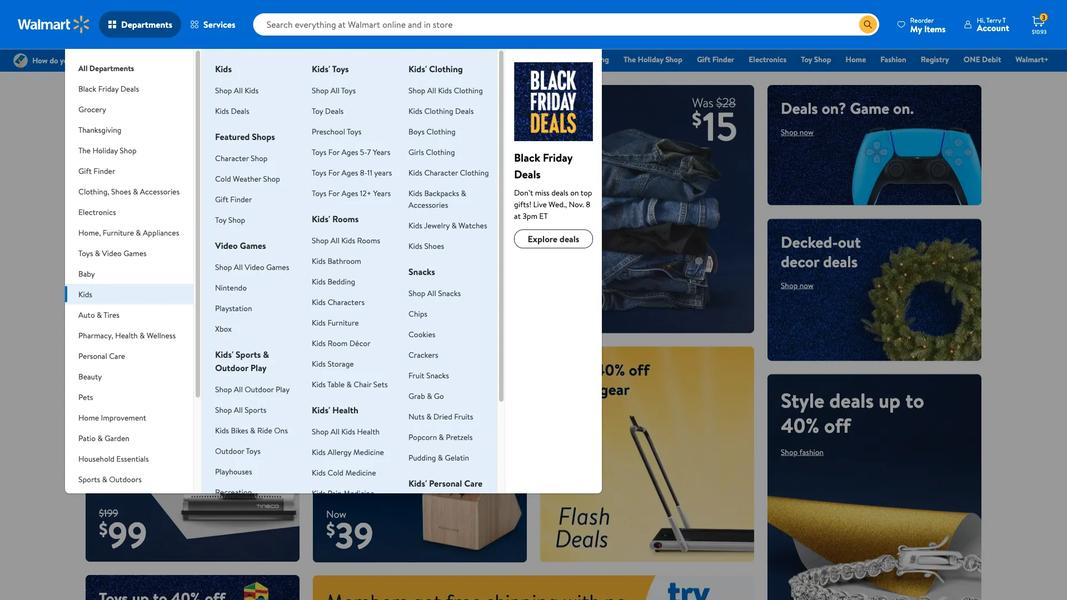 Task type: vqa. For each thing, say whether or not it's contained in the screenshot.
'kids' associated with Kids Deals
yes



Task type: describe. For each thing, give the bounding box(es) containing it.
medicine for kids cold medicine
[[345, 467, 376, 478]]

all for kids' rooms
[[331, 235, 339, 246]]

room
[[328, 338, 348, 348]]

garden
[[105, 433, 129, 443]]

appliances
[[143, 227, 179, 238]]

1 vertical spatial care
[[464, 477, 482, 490]]

kids' for kids' toys
[[312, 63, 330, 75]]

finder for leftmost gift finder link
[[230, 194, 252, 205]]

fashion link
[[875, 53, 911, 65]]

shop all toys
[[312, 85, 356, 96]]

now for high tech gifts, huge savings
[[118, 146, 132, 157]]

sets
[[373, 379, 388, 390]]

shop all kids clothing link
[[409, 85, 483, 96]]

kids storage link
[[312, 358, 354, 369]]

0 vertical spatial years
[[373, 146, 390, 157]]

Walmart Site-Wide search field
[[253, 13, 879, 36]]

toys inside dropdown button
[[78, 248, 93, 258]]

kids clothing deals link
[[409, 105, 474, 116]]

kids for kids shoes
[[409, 240, 422, 251]]

1 vertical spatial character
[[424, 167, 458, 178]]

jewelry
[[424, 220, 450, 231]]

kids furniture link
[[312, 317, 359, 328]]

gift finder for the right gift finder link
[[697, 54, 734, 65]]

walmart+
[[1016, 54, 1049, 65]]

seasonal decor & party supplies button
[[65, 490, 193, 522]]

kids' for kids' rooms
[[312, 213, 330, 225]]

grab & go
[[409, 390, 444, 401]]

patio & garden button
[[65, 428, 193, 448]]

0 horizontal spatial gift finder link
[[215, 194, 252, 205]]

to inside up to 40% off sports gear
[[577, 359, 591, 380]]

to for style
[[905, 386, 924, 414]]

toys down preschool
[[312, 146, 326, 157]]

essentials inside grocery & essentials link
[[517, 54, 550, 65]]

pretzels
[[446, 432, 473, 442]]

pharmacy, health & wellness
[[78, 330, 176, 341]]

now for home deals up to 30% off
[[118, 338, 132, 349]]

now for decked-out decor deals
[[800, 280, 814, 291]]

toys up toys for ages 5-7 years link
[[347, 126, 361, 137]]

shop fashion link
[[781, 447, 824, 457]]

all for kids' health
[[331, 426, 339, 437]]

kids for kids jewelry & watches
[[409, 220, 422, 231]]

clothing for kids' clothing
[[429, 63, 463, 75]]

kids jewelry & watches
[[409, 220, 487, 231]]

toys down kids bikes & ride ons link
[[246, 445, 261, 456]]

home deals up to 30% off
[[99, 253, 201, 330]]

all for kids' clothing
[[427, 85, 436, 96]]

30%
[[149, 278, 186, 305]]

friday for black friday deals dropdown button
[[98, 83, 119, 94]]

all departments
[[78, 63, 134, 73]]

sports
[[554, 378, 596, 400]]

kids pain medicine
[[312, 488, 374, 499]]

1 vertical spatial snacks
[[438, 288, 461, 298]]

kids' personal care
[[409, 477, 482, 490]]

medicine for kids pain medicine
[[344, 488, 374, 499]]

shop now link for deals on? game on.
[[781, 127, 814, 138]]

all for kids
[[234, 85, 243, 96]]

home deals are served
[[326, 359, 479, 380]]

0 vertical spatial rooms
[[332, 213, 359, 225]]

decked-out decor deals
[[781, 231, 861, 272]]

games for toys & video games
[[123, 248, 147, 258]]

essentials inside household essentials dropdown button
[[116, 453, 149, 464]]

clothing,
[[78, 186, 109, 197]]

1 vertical spatial departments
[[89, 63, 134, 73]]

holiday for the holiday shop dropdown button
[[92, 145, 118, 156]]

household
[[78, 453, 114, 464]]

gifts,
[[170, 97, 205, 119]]

2 vertical spatial toy
[[215, 214, 226, 225]]

1 vertical spatial cold
[[328, 467, 343, 478]]

all for snacks
[[427, 288, 436, 298]]

2 vertical spatial snacks
[[426, 370, 449, 381]]

auto & tires button
[[65, 305, 193, 325]]

40% inside up to 40% off sports gear
[[595, 359, 625, 380]]

departments inside dropdown button
[[121, 18, 172, 31]]

toys down kids' toys
[[341, 85, 356, 96]]

1 horizontal spatial gift finder link
[[692, 53, 739, 65]]

shop all video games link
[[215, 261, 289, 272]]

black friday deals link
[[400, 53, 472, 65]]

furniture for kids
[[328, 317, 359, 328]]

walmart image
[[18, 16, 90, 33]]

0 horizontal spatial toy shop link
[[215, 214, 245, 225]]

kids character clothing link
[[409, 167, 489, 178]]

kids table & chair sets link
[[312, 379, 388, 390]]

grocery for grocery & essentials
[[481, 54, 508, 65]]

deals for style deals up to 40% off
[[829, 386, 874, 414]]

black friday deals for black friday deals dropdown button
[[78, 83, 139, 94]]

storage
[[328, 358, 354, 369]]

shop now for home deals up to 30% off
[[99, 338, 132, 349]]

thanksgiving for thanksgiving dropdown button
[[78, 124, 121, 135]]

black for black friday deals dropdown button
[[78, 83, 96, 94]]

thanksgiving button
[[65, 119, 193, 140]]

1 vertical spatial personal
[[429, 477, 462, 490]]

characters
[[328, 296, 365, 307]]

1 horizontal spatial play
[[276, 384, 290, 395]]

kids backpacks & accessories
[[409, 188, 466, 210]]

shop now link for high tech gifts, huge savings
[[99, 146, 132, 157]]

kids shoes
[[409, 240, 444, 251]]

pets
[[78, 392, 93, 402]]

kids' for kids' personal care
[[409, 477, 427, 490]]

clothing for kids clothing deals
[[424, 105, 453, 116]]

2 vertical spatial health
[[357, 426, 380, 437]]

toys up the shop all toys link
[[332, 63, 349, 75]]

chair
[[354, 379, 372, 390]]

shoes for clothing,
[[111, 186, 131, 197]]

shop all sports link
[[215, 404, 266, 415]]

shop now for save big!
[[335, 306, 368, 316]]

kids cold medicine
[[312, 467, 376, 478]]

0 horizontal spatial cold
[[215, 173, 231, 184]]

medicine for kids allergy medicine
[[353, 447, 384, 457]]

kids for kids deals
[[215, 105, 229, 116]]

clothing up kids clothing deals
[[454, 85, 483, 96]]

deals down shop all kids clothing link
[[455, 105, 474, 116]]

black inside black friday deals don't miss deals on top gifts! live wed., nov. 8 at 3pm et
[[514, 149, 540, 165]]

fashion
[[880, 54, 906, 65]]

kids image
[[514, 62, 593, 141]]

kids characters
[[312, 296, 365, 307]]

fruit
[[409, 370, 424, 381]]

gift finder button
[[65, 161, 193, 181]]

deals inside 'link'
[[448, 54, 467, 65]]

walmart+ link
[[1011, 53, 1054, 65]]

kids for kids table & chair sets
[[312, 379, 326, 390]]

explore deals link
[[514, 230, 593, 248]]

up for style deals up to 40% off
[[879, 386, 901, 414]]

featured shops
[[215, 131, 275, 143]]

toy deals link
[[312, 105, 344, 116]]

to for home
[[126, 278, 144, 305]]

shop now for decked-out decor deals
[[781, 280, 814, 291]]

the holiday shop link
[[619, 53, 687, 65]]

deals for explore deals
[[560, 233, 579, 245]]

one debit link
[[959, 53, 1006, 65]]

reorder my items
[[910, 15, 946, 35]]

kids for kids bikes & ride ons
[[215, 425, 229, 436]]

kids bikes & ride ons link
[[215, 425, 288, 436]]

shops
[[252, 131, 275, 143]]

xbox link
[[215, 323, 232, 334]]

kids for kids pain medicine
[[312, 488, 326, 499]]

grab
[[409, 390, 425, 401]]

1 vertical spatial sports
[[245, 404, 266, 415]]

sports & outdoors
[[78, 474, 142, 485]]

gift for the gift finder dropdown button
[[78, 165, 92, 176]]

on.
[[893, 97, 914, 119]]

deals left on?
[[781, 97, 818, 119]]

savings
[[99, 117, 148, 138]]

thanksgiving link
[[560, 53, 614, 65]]

nuts & dried fruits
[[409, 411, 473, 422]]

kids clothing deals
[[409, 105, 474, 116]]

kids' for kids' sports & outdoor play
[[215, 348, 234, 361]]

kids for kids backpacks & accessories
[[409, 188, 422, 198]]

for for toys for ages 5-7 years
[[328, 146, 340, 157]]

top
[[581, 187, 592, 198]]

weather
[[233, 173, 261, 184]]

all for video games
[[234, 261, 243, 272]]

kids allergy medicine link
[[312, 447, 384, 457]]

nov.
[[569, 199, 584, 210]]

shop all snacks
[[409, 288, 461, 298]]

clothing, shoes & accessories button
[[65, 181, 193, 202]]

now for save big!
[[354, 306, 368, 316]]

& inside kids backpacks & accessories
[[461, 188, 466, 198]]

8-
[[360, 167, 367, 178]]

home improvement
[[78, 412, 146, 423]]

kids' clothing
[[409, 63, 463, 75]]

dried
[[433, 411, 452, 422]]

toys for ages 5-7 years
[[312, 146, 390, 157]]

chips link
[[409, 308, 427, 319]]

furniture for home,
[[103, 227, 134, 238]]

personal inside dropdown button
[[78, 350, 107, 361]]

off for home deals up to 30% off
[[99, 303, 125, 330]]

99
[[108, 510, 147, 559]]

crackers
[[409, 349, 438, 360]]

accessories for clothing, shoes & accessories
[[140, 186, 180, 197]]

up for home deals up to 30% off
[[99, 278, 121, 305]]

kids for kids clothing deals
[[409, 105, 422, 116]]

kids character clothing
[[409, 167, 489, 178]]

toys for ages 5-7 years link
[[312, 146, 390, 157]]

kids for kids room décor
[[312, 338, 326, 348]]

$199 $ 99
[[99, 506, 147, 559]]

friday for black friday deals 'link' at left top
[[425, 54, 446, 65]]

gear
[[599, 378, 630, 400]]

ages for 8-
[[342, 167, 358, 178]]

account
[[977, 22, 1009, 34]]

watches
[[459, 220, 487, 231]]

explore
[[528, 233, 557, 245]]

2 vertical spatial outdoor
[[215, 445, 244, 456]]

years
[[374, 167, 392, 178]]

finder for the gift finder dropdown button
[[94, 165, 115, 176]]

all for kids' toys
[[331, 85, 339, 96]]

friday inside black friday deals don't miss deals on top gifts! live wed., nov. 8 at 3pm et
[[543, 149, 573, 165]]

shop all kids health link
[[312, 426, 380, 437]]

kids' sports & outdoor play
[[215, 348, 269, 374]]

shop now for deals on? game on.
[[781, 127, 814, 138]]

shop all kids clothing
[[409, 85, 483, 96]]

shop inside dropdown button
[[120, 145, 137, 156]]

gift for leftmost gift finder link
[[215, 194, 228, 205]]

for for toys for ages 12+ years
[[328, 188, 340, 198]]

deals inside black friday deals don't miss deals on top gifts! live wed., nov. 8 at 3pm et
[[551, 187, 568, 198]]

one debit
[[964, 54, 1001, 65]]



Task type: locate. For each thing, give the bounding box(es) containing it.
black friday deals up shop all kids clothing
[[405, 54, 467, 65]]

kids for kids bathroom
[[312, 255, 326, 266]]

0 vertical spatial the
[[624, 54, 636, 65]]

kids storage
[[312, 358, 354, 369]]

1 vertical spatial outdoor
[[245, 384, 274, 395]]

all up kids bathroom link
[[331, 235, 339, 246]]

decor
[[109, 494, 130, 505]]

essentials
[[517, 54, 550, 65], [116, 453, 149, 464]]

0 vertical spatial care
[[109, 350, 125, 361]]

up inside "style deals up to 40% off"
[[879, 386, 901, 414]]

1 vertical spatial years
[[373, 188, 391, 198]]

up
[[99, 278, 121, 305], [879, 386, 901, 414]]

sports inside kids' sports & outdoor play
[[236, 348, 261, 361]]

2 vertical spatial for
[[328, 188, 340, 198]]

electronics link
[[744, 53, 791, 65]]

deals inside "style deals up to 40% off"
[[829, 386, 874, 414]]

health down "auto & tires" dropdown button
[[115, 330, 138, 341]]

deals inside home deals up to 30% off
[[156, 253, 201, 280]]

grocery for grocery
[[78, 104, 106, 114]]

off for style deals up to 40% off
[[824, 411, 851, 439]]

off inside up to 40% off sports gear
[[629, 359, 650, 380]]

1 vertical spatial shoes
[[424, 240, 444, 251]]

0 horizontal spatial the
[[78, 145, 91, 156]]

kids for kids storage
[[312, 358, 326, 369]]

the right the thanksgiving link
[[624, 54, 636, 65]]

holiday inside dropdown button
[[92, 145, 118, 156]]

finder down weather
[[230, 194, 252, 205]]

0 horizontal spatial to
[[126, 278, 144, 305]]

kids' for kids' clothing
[[409, 63, 427, 75]]

shoes for kids
[[424, 240, 444, 251]]

0 horizontal spatial holiday
[[92, 145, 118, 156]]

toys up baby
[[78, 248, 93, 258]]

the holiday shop
[[624, 54, 682, 65], [78, 145, 137, 156]]

1 vertical spatial thanksgiving
[[78, 124, 121, 135]]

$ for 39
[[326, 517, 335, 542]]

1 horizontal spatial essentials
[[517, 54, 550, 65]]

kids inside kids backpacks & accessories
[[409, 188, 422, 198]]

1 vertical spatial health
[[332, 404, 358, 416]]

years right 7
[[373, 146, 390, 157]]

0 vertical spatial finder
[[712, 54, 734, 65]]

for up kids' rooms
[[328, 188, 340, 198]]

1 vertical spatial to
[[577, 359, 591, 380]]

0 vertical spatial character
[[215, 153, 249, 163]]

gift finder left electronics link
[[697, 54, 734, 65]]

off inside "style deals up to 40% off"
[[824, 411, 851, 439]]

girls clothing link
[[409, 146, 455, 157]]

outdoor toys link
[[215, 445, 261, 456]]

friday up miss in the right of the page
[[543, 149, 573, 165]]

shop now for high tech gifts, huge savings
[[99, 146, 132, 157]]

0 horizontal spatial grocery
[[78, 104, 106, 114]]

departments up black friday deals dropdown button
[[89, 63, 134, 73]]

$ inside the now $ 39
[[326, 517, 335, 542]]

home for home deals up to 30% off
[[99, 253, 151, 280]]

toy
[[801, 54, 812, 65], [312, 105, 323, 116], [215, 214, 226, 225]]

electronics button
[[65, 202, 193, 222]]

the holiday shop button
[[65, 140, 193, 161]]

medicine right pain
[[344, 488, 374, 499]]

outdoor up playhouses on the left
[[215, 445, 244, 456]]

1 vertical spatial ages
[[342, 167, 358, 178]]

the for the holiday shop link
[[624, 54, 636, 65]]

video for toys & video games
[[102, 248, 122, 258]]

deals inside black friday deals don't miss deals on top gifts! live wed., nov. 8 at 3pm et
[[514, 166, 541, 182]]

health for kids'
[[332, 404, 358, 416]]

seasonal
[[78, 494, 108, 505]]

electronics inside dropdown button
[[78, 206, 116, 217]]

1 horizontal spatial care
[[464, 477, 482, 490]]

gift right the holiday shop link
[[697, 54, 710, 65]]

0 horizontal spatial play
[[250, 362, 267, 374]]

sports inside dropdown button
[[78, 474, 100, 485]]

now up the gift finder dropdown button
[[118, 146, 132, 157]]

cold left weather
[[215, 173, 231, 184]]

toy up preschool
[[312, 105, 323, 116]]

ages left 5-
[[342, 146, 358, 157]]

3 ages from the top
[[342, 188, 358, 198]]

all up bikes
[[234, 404, 243, 415]]

pudding & gelatin link
[[409, 452, 469, 463]]

pets button
[[65, 387, 193, 407]]

off inside home deals up to 30% off
[[99, 303, 125, 330]]

1 vertical spatial rooms
[[357, 235, 380, 246]]

0 vertical spatial toy shop
[[801, 54, 831, 65]]

accessories inside kids backpacks & accessories
[[409, 199, 448, 210]]

gift up clothing,
[[78, 165, 92, 176]]

games inside dropdown button
[[123, 248, 147, 258]]

kids inside dropdown button
[[78, 289, 92, 300]]

beauty
[[78, 371, 102, 382]]

deals inside dropdown button
[[120, 83, 139, 94]]

1 horizontal spatial gift finder
[[215, 194, 252, 205]]

toys for ages 12+ years link
[[312, 188, 391, 198]]

home,
[[78, 227, 101, 238]]

shoes
[[111, 186, 131, 197], [424, 240, 444, 251]]

medicine right allergy
[[353, 447, 384, 457]]

finder for the right gift finder link
[[712, 54, 734, 65]]

now right table
[[345, 388, 359, 399]]

clothing for boys clothing
[[426, 126, 455, 137]]

home for home deals are served
[[326, 359, 367, 380]]

black inside 'link'
[[405, 54, 423, 65]]

grab & go link
[[409, 390, 444, 401]]

1 vertical spatial gift finder link
[[215, 194, 252, 205]]

play
[[250, 362, 267, 374], [276, 384, 290, 395]]

accessories for kids backpacks & accessories
[[409, 199, 448, 210]]

0 vertical spatial grocery
[[481, 54, 508, 65]]

& inside kids' sports & outdoor play
[[263, 348, 269, 361]]

rooms up the bathroom
[[357, 235, 380, 246]]

black friday deals inside dropdown button
[[78, 83, 139, 94]]

2 ages from the top
[[342, 167, 358, 178]]

friday inside dropdown button
[[98, 83, 119, 94]]

sports up shop all outdoor play
[[236, 348, 261, 361]]

40% inside "style deals up to 40% off"
[[781, 411, 819, 439]]

0 vertical spatial medicine
[[353, 447, 384, 457]]

to inside "style deals up to 40% off"
[[905, 386, 924, 414]]

grocery button
[[65, 99, 193, 119]]

outdoor up the shop all sports link
[[245, 384, 274, 395]]

0 horizontal spatial black friday deals
[[78, 83, 139, 94]]

1 horizontal spatial toy shop
[[801, 54, 831, 65]]

deals down appliances
[[156, 253, 201, 280]]

1 horizontal spatial cold
[[328, 467, 343, 478]]

clothing up kids character clothing link
[[426, 146, 455, 157]]

medicine down the "kids allergy medicine"
[[345, 467, 376, 478]]

1 horizontal spatial 40%
[[781, 411, 819, 439]]

$ for 99
[[99, 516, 108, 541]]

thanksgiving for the thanksgiving link
[[565, 54, 609, 65]]

shop now link for home deals up to 30% off
[[99, 338, 132, 349]]

0 vertical spatial black friday deals
[[405, 54, 467, 65]]

kids' down table
[[312, 404, 330, 416]]

high tech gifts, huge savings
[[99, 97, 242, 138]]

bedding
[[328, 276, 355, 287]]

play inside kids' sports & outdoor play
[[250, 362, 267, 374]]

deals right decor
[[823, 250, 858, 272]]

ages
[[342, 146, 358, 157], [342, 167, 358, 178], [342, 188, 358, 198]]

now for deals on? game on.
[[800, 127, 814, 138]]

ages left 12+
[[342, 188, 358, 198]]

wellness
[[147, 330, 176, 341]]

black down all departments
[[78, 83, 96, 94]]

now down decor
[[800, 280, 814, 291]]

kids' inside kids' sports & outdoor play
[[215, 348, 234, 361]]

gift finder up clothing,
[[78, 165, 115, 176]]

kids characters link
[[312, 296, 365, 307]]

kids room décor
[[312, 338, 370, 348]]

kids' for kids' health
[[312, 404, 330, 416]]

0 vertical spatial toy
[[801, 54, 812, 65]]

deals up don't
[[514, 166, 541, 182]]

1 horizontal spatial toy shop link
[[796, 53, 836, 65]]

gift finder link down weather
[[215, 194, 252, 205]]

outdoors
[[109, 474, 142, 485]]

personal down pudding & gelatin
[[429, 477, 462, 490]]

home for home improvement
[[78, 412, 99, 423]]

electronics for electronics link
[[749, 54, 786, 65]]

was dollar $199, now dollar 99 group
[[86, 506, 147, 562]]

all down video games
[[234, 261, 243, 272]]

years right 12+
[[373, 188, 391, 198]]

deals inside decked-out decor deals
[[823, 250, 858, 272]]

all for kids' sports & outdoor play
[[234, 384, 243, 395]]

holiday for the holiday shop link
[[638, 54, 663, 65]]

black friday deals down all departments
[[78, 83, 139, 94]]

playstation link
[[215, 303, 252, 313]]

up to 40% off sports gear
[[554, 359, 650, 400]]

shoes down the 'jewelry'
[[424, 240, 444, 251]]

shop now link for save big!
[[326, 302, 377, 320]]

0 vertical spatial furniture
[[103, 227, 134, 238]]

go
[[434, 390, 444, 401]]

video for shop all video games
[[245, 261, 264, 272]]

the for the holiday shop dropdown button
[[78, 145, 91, 156]]

popcorn & pretzels
[[409, 432, 473, 442]]

kids button
[[65, 284, 193, 305]]

shop now link for decked-out decor deals
[[781, 280, 814, 291]]

the holiday shop for the holiday shop link
[[624, 54, 682, 65]]

toy shop up video games
[[215, 214, 245, 225]]

medicine
[[353, 447, 384, 457], [345, 467, 376, 478], [344, 488, 374, 499]]

1 vertical spatial for
[[328, 167, 340, 178]]

1 horizontal spatial grocery
[[481, 54, 508, 65]]

1 horizontal spatial video
[[215, 240, 238, 252]]

& inside the seasonal decor & party supplies
[[132, 494, 137, 505]]

video up shop all video games
[[215, 240, 238, 252]]

0 horizontal spatial toy shop
[[215, 214, 245, 225]]

toy shop left the home link
[[801, 54, 831, 65]]

allergy
[[328, 447, 351, 457]]

1 vertical spatial holiday
[[92, 145, 118, 156]]

outdoor up shop all outdoor play
[[215, 362, 248, 374]]

kids room décor link
[[312, 338, 370, 348]]

clothing up shop all kids clothing
[[429, 63, 463, 75]]

personal up beauty
[[78, 350, 107, 361]]

video inside dropdown button
[[102, 248, 122, 258]]

shoes inside clothing, shoes & accessories dropdown button
[[111, 186, 131, 197]]

home for home
[[846, 54, 866, 65]]

1 ages from the top
[[342, 146, 358, 157]]

1 horizontal spatial to
[[577, 359, 591, 380]]

fruit snacks
[[409, 370, 449, 381]]

now for home deals are served
[[345, 388, 359, 399]]

black for black friday deals 'link' at left top
[[405, 54, 423, 65]]

grocery & essentials link
[[476, 53, 555, 65]]

t
[[1003, 15, 1006, 25]]

2 vertical spatial black
[[514, 149, 540, 165]]

clothing for girls clothing
[[426, 146, 455, 157]]

1 vertical spatial electronics
[[78, 206, 116, 217]]

tires
[[104, 309, 119, 320]]

are
[[409, 359, 430, 380]]

grocery inside grocery dropdown button
[[78, 104, 106, 114]]

2 horizontal spatial toy
[[801, 54, 812, 65]]

boys
[[409, 126, 425, 137]]

the holiday shop inside dropdown button
[[78, 145, 137, 156]]

gift for the right gift finder link
[[697, 54, 710, 65]]

health up the "kids allergy medicine"
[[357, 426, 380, 437]]

Search search field
[[253, 13, 879, 36]]

kids table & chair sets
[[312, 379, 388, 390]]

$ inside $199 $ 99
[[99, 516, 108, 541]]

0 horizontal spatial electronics
[[78, 206, 116, 217]]

0 vertical spatial ages
[[342, 146, 358, 157]]

black friday deals for black friday deals 'link' at left top
[[405, 54, 467, 65]]

gift finder link left electronics link
[[692, 53, 739, 65]]

0 vertical spatial sports
[[236, 348, 261, 361]]

shop all kids
[[215, 85, 259, 96]]

0 horizontal spatial gift
[[78, 165, 92, 176]]

2 horizontal spatial off
[[824, 411, 851, 439]]

kids for kids characters
[[312, 296, 326, 307]]

supplies
[[78, 506, 106, 517]]

home inside home deals up to 30% off
[[99, 253, 151, 280]]

2 vertical spatial medicine
[[344, 488, 374, 499]]

kids for kids character clothing
[[409, 167, 422, 178]]

0 vertical spatial departments
[[121, 18, 172, 31]]

kids pain medicine link
[[312, 488, 374, 499]]

ages left 8-
[[342, 167, 358, 178]]

gift finder inside gift finder link
[[697, 54, 734, 65]]

black inside dropdown button
[[78, 83, 96, 94]]

party
[[139, 494, 157, 505]]

clothing
[[429, 63, 463, 75], [454, 85, 483, 96], [424, 105, 453, 116], [426, 126, 455, 137], [426, 146, 455, 157], [460, 167, 489, 178]]

gift finder inside dropdown button
[[78, 165, 115, 176]]

shoes down the gift finder dropdown button
[[111, 186, 131, 197]]

black up shop all kids clothing
[[405, 54, 423, 65]]

0 vertical spatial gift
[[697, 54, 710, 65]]

0 horizontal spatial 40%
[[595, 359, 625, 380]]

friday down all departments
[[98, 83, 119, 94]]

furniture up toys & video games
[[103, 227, 134, 238]]

search icon image
[[864, 20, 872, 29]]

shop all kids rooms
[[312, 235, 380, 246]]

finder inside dropdown button
[[94, 165, 115, 176]]

& inside dropdown button
[[102, 474, 107, 485]]

shop
[[665, 54, 682, 65], [814, 54, 831, 65], [215, 85, 232, 96], [312, 85, 329, 96], [409, 85, 425, 96], [781, 127, 798, 138], [120, 145, 137, 156], [99, 146, 116, 157], [251, 153, 268, 163], [263, 173, 280, 184], [228, 214, 245, 225], [312, 235, 329, 246], [215, 261, 232, 272], [781, 280, 798, 291], [409, 288, 425, 298], [335, 306, 352, 316], [99, 338, 116, 349], [215, 384, 232, 395], [326, 388, 343, 399], [215, 404, 232, 415], [312, 426, 329, 437], [781, 447, 798, 457]]

2 horizontal spatial gift
[[697, 54, 710, 65]]

0 vertical spatial gift finder link
[[692, 53, 739, 65]]

1 vertical spatial gift finder
[[78, 165, 115, 176]]

toys for ages 8-11 years link
[[312, 167, 392, 178]]

pharmacy,
[[78, 330, 113, 341]]

accessories
[[140, 186, 180, 197], [409, 199, 448, 210]]

cold weather shop link
[[215, 173, 280, 184]]

2 vertical spatial ages
[[342, 188, 358, 198]]

deals right style at the right of the page
[[829, 386, 874, 414]]

now up kids furniture
[[354, 306, 368, 316]]

deals down shop all kids link
[[231, 105, 249, 116]]

0 horizontal spatial finder
[[94, 165, 115, 176]]

video down video games
[[245, 261, 264, 272]]

for down toys for ages 5-7 years link
[[328, 167, 340, 178]]

the inside dropdown button
[[78, 145, 91, 156]]

home inside dropdown button
[[78, 412, 99, 423]]

gift finder for leftmost gift finder link
[[215, 194, 252, 205]]

2 vertical spatial gift finder
[[215, 194, 252, 205]]

clothing up kids backpacks & accessories
[[460, 167, 489, 178]]

0 vertical spatial snacks
[[409, 266, 435, 278]]

auto
[[78, 309, 95, 320]]

games for shop all video games
[[266, 261, 289, 272]]

2 horizontal spatial finder
[[712, 54, 734, 65]]

0 vertical spatial play
[[250, 362, 267, 374]]

1 for from the top
[[328, 146, 340, 157]]

care down pharmacy, health & wellness
[[109, 350, 125, 361]]

for for toys for ages 8-11 years
[[328, 167, 340, 178]]

2 for from the top
[[328, 167, 340, 178]]

ages for 12+
[[342, 188, 358, 198]]

toys up kids' rooms
[[312, 188, 326, 198]]

kids' down xbox at the left bottom of the page
[[215, 348, 234, 361]]

0 vertical spatial cold
[[215, 173, 231, 184]]

0 vertical spatial shoes
[[111, 186, 131, 197]]

2 horizontal spatial to
[[905, 386, 924, 414]]

2 vertical spatial finder
[[230, 194, 252, 205]]

game
[[850, 97, 889, 119]]

deals for home deals up to 30% off
[[156, 253, 201, 280]]

1 vertical spatial black
[[78, 83, 96, 94]]

deals for home deals are served
[[371, 359, 405, 380]]

accessories inside dropdown button
[[140, 186, 180, 197]]

kids jewelry & watches link
[[409, 220, 487, 231]]

0 horizontal spatial character
[[215, 153, 249, 163]]

all up the shop all sports link
[[234, 384, 243, 395]]

for down preschool toys link
[[328, 146, 340, 157]]

ride
[[257, 425, 272, 436]]

1 vertical spatial essentials
[[116, 453, 149, 464]]

kids' up the shop all toys link
[[312, 63, 330, 75]]

finder up clothing,
[[94, 165, 115, 176]]

1 vertical spatial play
[[276, 384, 290, 395]]

clothing up boys clothing
[[424, 105, 453, 116]]

1 horizontal spatial toy
[[312, 105, 323, 116]]

shop all toys link
[[312, 85, 356, 96]]

1 vertical spatial gift
[[78, 165, 92, 176]]

accessories down backpacks
[[409, 199, 448, 210]]

3pm
[[523, 210, 537, 221]]

deals up grocery dropdown button
[[120, 83, 139, 94]]

3 for from the top
[[328, 188, 340, 198]]

0 vertical spatial toy shop link
[[796, 53, 836, 65]]

served
[[434, 359, 479, 380]]

toys down toys for ages 5-7 years link
[[312, 167, 326, 178]]

0 vertical spatial thanksgiving
[[565, 54, 609, 65]]

8
[[586, 199, 590, 210]]

now $ 39
[[326, 507, 373, 560]]

big!
[[406, 242, 463, 291]]

1 vertical spatial friday
[[98, 83, 119, 94]]

all up chips
[[427, 288, 436, 298]]

toy right electronics link
[[801, 54, 812, 65]]

2 vertical spatial sports
[[78, 474, 100, 485]]

furniture inside home, furniture & appliances dropdown button
[[103, 227, 134, 238]]

now dollar 39 null group
[[313, 507, 373, 563]]

auto & tires
[[78, 309, 119, 320]]

all down kids' toys
[[331, 85, 339, 96]]

health up shop all kids health link at the bottom of the page
[[332, 404, 358, 416]]

black friday deals inside 'link'
[[405, 54, 467, 65]]

video down home, furniture & appliances
[[102, 248, 122, 258]]

deals down shop all toys
[[325, 105, 344, 116]]

all up black friday deals dropdown button
[[78, 63, 88, 73]]

1 vertical spatial toy
[[312, 105, 323, 116]]

kids bathroom link
[[312, 255, 361, 266]]

kids' up shop all kids clothing
[[409, 63, 427, 75]]

kids for kids allergy medicine
[[312, 447, 326, 457]]

health for pharmacy,
[[115, 330, 138, 341]]

0 horizontal spatial furniture
[[103, 227, 134, 238]]

0 horizontal spatial essentials
[[116, 453, 149, 464]]

ages for 5-
[[342, 146, 358, 157]]

thanksgiving inside dropdown button
[[78, 124, 121, 135]]

deals up the wed.,
[[551, 187, 568, 198]]

all up allergy
[[331, 426, 339, 437]]

0 vertical spatial accessories
[[140, 186, 180, 197]]

care inside dropdown button
[[109, 350, 125, 361]]

0 vertical spatial black
[[405, 54, 423, 65]]

live
[[533, 199, 547, 210]]

on
[[570, 187, 579, 198]]

xbox
[[215, 323, 232, 334]]

toy shop link left the home link
[[796, 53, 836, 65]]

toy shop for rightmost toy shop link
[[801, 54, 831, 65]]

&
[[510, 54, 515, 65], [133, 186, 138, 197], [461, 188, 466, 198], [452, 220, 457, 231], [136, 227, 141, 238], [95, 248, 100, 258], [97, 309, 102, 320], [140, 330, 145, 341], [263, 348, 269, 361], [346, 379, 352, 390], [427, 390, 432, 401], [426, 411, 432, 422], [250, 425, 255, 436], [439, 432, 444, 442], [98, 433, 103, 443], [438, 452, 443, 463], [102, 474, 107, 485], [132, 494, 137, 505]]

the holiday shop for the holiday shop dropdown button
[[78, 145, 137, 156]]

gift inside dropdown button
[[78, 165, 92, 176]]

kids for kids dropdown button
[[78, 289, 92, 300]]

toy shop for the leftmost toy shop link
[[215, 214, 245, 225]]

ons
[[274, 425, 288, 436]]

gift finder for the gift finder dropdown button
[[78, 165, 115, 176]]

40% up shop fashion link
[[781, 411, 819, 439]]

kids bikes & ride ons
[[215, 425, 288, 436]]

1 vertical spatial grocery
[[78, 104, 106, 114]]

pain
[[328, 488, 342, 499]]

0 horizontal spatial the holiday shop
[[78, 145, 137, 156]]

toys for ages 12+ years
[[312, 188, 391, 198]]

home link
[[841, 53, 871, 65]]

shop now link
[[781, 127, 814, 138], [99, 146, 132, 157], [781, 280, 814, 291], [326, 302, 377, 320], [99, 338, 132, 349], [326, 388, 359, 399]]

to inside home deals up to 30% off
[[126, 278, 144, 305]]

toy shop link up video games
[[215, 214, 245, 225]]

don't
[[514, 187, 533, 198]]

sports up seasonal
[[78, 474, 100, 485]]

gift finder down weather
[[215, 194, 252, 205]]

shop now link for home deals are served
[[326, 388, 359, 399]]

deals right explore
[[560, 233, 579, 245]]

2 horizontal spatial gift finder
[[697, 54, 734, 65]]

2 vertical spatial friday
[[543, 149, 573, 165]]

outdoor inside kids' sports & outdoor play
[[215, 362, 248, 374]]

1 horizontal spatial the
[[624, 54, 636, 65]]

1 vertical spatial accessories
[[409, 199, 448, 210]]

pudding & gelatin
[[409, 452, 469, 463]]

0 horizontal spatial personal
[[78, 350, 107, 361]]

personal care button
[[65, 346, 193, 366]]

kids' down pudding
[[409, 477, 427, 490]]

health inside dropdown button
[[115, 330, 138, 341]]

1 horizontal spatial gift
[[215, 194, 228, 205]]

friday inside 'link'
[[425, 54, 446, 65]]

play up shop all outdoor play
[[250, 362, 267, 374]]

gift down cold weather shop link on the left top of page
[[215, 194, 228, 205]]

up inside home deals up to 30% off
[[99, 278, 121, 305]]

2 vertical spatial gift
[[215, 194, 228, 205]]

all up kids deals
[[234, 85, 243, 96]]

health
[[115, 330, 138, 341], [332, 404, 358, 416], [357, 426, 380, 437]]

kids for kids furniture
[[312, 317, 326, 328]]

home, furniture & appliances button
[[65, 222, 193, 243]]

grocery inside grocery & essentials link
[[481, 54, 508, 65]]

kids for kids bedding
[[312, 276, 326, 287]]

1 horizontal spatial the holiday shop
[[624, 54, 682, 65]]

thanksgiving down search search box
[[565, 54, 609, 65]]

friday up shop all kids clothing
[[425, 54, 446, 65]]

1 vertical spatial 40%
[[781, 411, 819, 439]]

2 vertical spatial to
[[905, 386, 924, 414]]

1 horizontal spatial shoes
[[424, 240, 444, 251]]

toy up video games
[[215, 214, 226, 225]]

grocery & essentials
[[481, 54, 550, 65]]

electronics for electronics dropdown button
[[78, 206, 116, 217]]

1 horizontal spatial electronics
[[749, 54, 786, 65]]

1 horizontal spatial personal
[[429, 477, 462, 490]]



